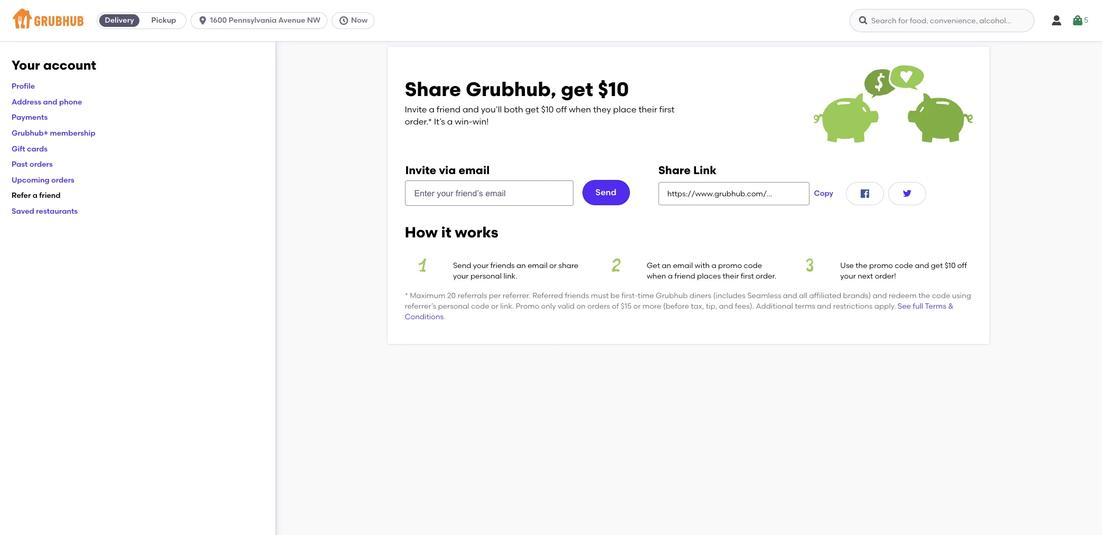 Task type: locate. For each thing, give the bounding box(es) containing it.
pickup button
[[142, 12, 186, 29]]

get right both
[[525, 105, 539, 115]]

a right it's on the top
[[447, 116, 453, 127]]

svg image inside 5 button
[[1071, 14, 1084, 27]]

how it works
[[405, 224, 498, 241]]

orders up refer a friend
[[51, 176, 74, 185]]

and inside share grubhub, get $10 invite a friend and you'll both get $10 off when they place their first order.* it's a win-win!
[[463, 105, 479, 115]]

code up the order!
[[895, 261, 913, 270]]

code up order.
[[744, 261, 762, 270]]

1 horizontal spatial email
[[528, 261, 548, 270]]

svg image
[[1050, 14, 1063, 27], [338, 15, 349, 26], [858, 15, 869, 26], [901, 188, 914, 200]]

orders inside * maximum 20 referrals per referrer. referred friends must be first-time grubhub diners (includes seamless and all affiliated brands) and redeem the code using referrer's personal code or link. promo only valid on orders of $15 or more (before tax, tip, and fees). additional terms and restrictions apply.
[[587, 302, 610, 311]]

the up next
[[856, 261, 867, 270]]

5
[[1084, 16, 1088, 25]]

1 horizontal spatial when
[[647, 272, 666, 281]]

0 vertical spatial personal
[[470, 272, 502, 281]]

restrictions
[[833, 302, 873, 311]]

saved
[[12, 207, 34, 216]]

your up "referrals"
[[473, 261, 489, 270]]

1 horizontal spatial share
[[658, 164, 691, 177]]

promo inside the get an email with a promo code when a friend places their first order.
[[718, 261, 742, 270]]

1 vertical spatial friend
[[39, 191, 61, 200]]

share for grubhub,
[[405, 78, 461, 101]]

1 vertical spatial off
[[957, 261, 967, 270]]

your inside use the promo code and get $10 off your next order!
[[840, 272, 856, 281]]

off inside share grubhub, get $10 invite a friend and you'll both get $10 off when they place their first order.* it's a win-win!
[[556, 105, 567, 115]]

1 horizontal spatial first
[[741, 272, 754, 281]]

friend up it's on the top
[[437, 105, 461, 115]]

get an email with a promo code when a friend places their first order.
[[647, 261, 776, 281]]

svg image for 1600 pennsylvania avenue nw
[[198, 15, 208, 26]]

2 horizontal spatial your
[[840, 272, 856, 281]]

an right get
[[662, 261, 671, 270]]

first left order.
[[741, 272, 754, 281]]

when inside share grubhub, get $10 invite a friend and you'll both get $10 off when they place their first order.* it's a win-win!
[[569, 105, 591, 115]]

cards
[[27, 144, 48, 153]]

past orders
[[12, 160, 53, 169]]

$10 up place
[[598, 78, 629, 101]]

code down "referrals"
[[471, 302, 489, 311]]

when
[[569, 105, 591, 115], [647, 272, 666, 281]]

email left share on the right
[[528, 261, 548, 270]]

0 vertical spatial link.
[[503, 272, 517, 281]]

0 horizontal spatial get
[[525, 105, 539, 115]]

1 horizontal spatial the
[[918, 291, 930, 300]]

2 vertical spatial friend
[[674, 272, 695, 281]]

friend inside the get an email with a promo code when a friend places their first order.
[[674, 272, 695, 281]]

0 horizontal spatial or
[[491, 302, 498, 311]]

email inside the get an email with a promo code when a friend places their first order.
[[673, 261, 693, 270]]

use the promo code and get $10 off your next order!
[[840, 261, 967, 281]]

0 horizontal spatial their
[[639, 105, 657, 115]]

friend
[[437, 105, 461, 115], [39, 191, 61, 200], [674, 272, 695, 281]]

0 horizontal spatial personal
[[438, 302, 469, 311]]

share
[[558, 261, 578, 270]]

off left they
[[556, 105, 567, 115]]

link. inside send your friends an email or share your personal link.
[[503, 272, 517, 281]]

0 vertical spatial the
[[856, 261, 867, 270]]

win!
[[472, 116, 489, 127]]

on
[[576, 302, 586, 311]]

personal inside send your friends an email or share your personal link.
[[470, 272, 502, 281]]

your
[[12, 58, 40, 73]]

None text field
[[658, 182, 810, 206]]

when left they
[[569, 105, 591, 115]]

their right place
[[639, 105, 657, 115]]

0 vertical spatial friends
[[490, 261, 515, 270]]

their inside share grubhub, get $10 invite a friend and you'll both get $10 off when they place their first order.* it's a win-win!
[[639, 105, 657, 115]]

0 horizontal spatial $10
[[541, 105, 554, 115]]

first
[[659, 105, 675, 115], [741, 272, 754, 281]]

1 horizontal spatial friend
[[437, 105, 461, 115]]

0 vertical spatial when
[[569, 105, 591, 115]]

0 vertical spatial invite
[[405, 105, 427, 115]]

conditions
[[405, 313, 444, 322]]

and up redeem
[[915, 261, 929, 270]]

email
[[459, 164, 490, 177], [528, 261, 548, 270], [673, 261, 693, 270]]

2 horizontal spatial $10
[[945, 261, 956, 270]]

1 vertical spatial send
[[453, 261, 471, 270]]

2 vertical spatial $10
[[945, 261, 956, 270]]

1 vertical spatial first
[[741, 272, 754, 281]]

0 horizontal spatial an
[[516, 261, 526, 270]]

the up full
[[918, 291, 930, 300]]

get up they
[[561, 78, 593, 101]]

first right place
[[659, 105, 675, 115]]

first-
[[622, 291, 638, 300]]

friends
[[490, 261, 515, 270], [565, 291, 589, 300]]

0 horizontal spatial the
[[856, 261, 867, 270]]

orders up upcoming orders at the top of page
[[30, 160, 53, 169]]

promo
[[718, 261, 742, 270], [869, 261, 893, 270]]

2 an from the left
[[662, 261, 671, 270]]

1 vertical spatial $10
[[541, 105, 554, 115]]

a right with
[[711, 261, 716, 270]]

off up using
[[957, 261, 967, 270]]

they
[[593, 105, 611, 115]]

address and phone
[[12, 98, 82, 107]]

orders down must
[[587, 302, 610, 311]]

2 horizontal spatial get
[[931, 261, 943, 270]]

0 horizontal spatial svg image
[[198, 15, 208, 26]]

2 vertical spatial get
[[931, 261, 943, 270]]

grubhub
[[656, 291, 688, 300]]

2 promo from the left
[[869, 261, 893, 270]]

the inside * maximum 20 referrals per referrer. referred friends must be first-time grubhub diners (includes seamless and all affiliated brands) and redeem the code using referrer's personal code or link. promo only valid on orders of $15 or more (before tax, tip, and fees). additional terms and restrictions apply.
[[918, 291, 930, 300]]

2 horizontal spatial email
[[673, 261, 693, 270]]

0 horizontal spatial share
[[405, 78, 461, 101]]

email right via
[[459, 164, 490, 177]]

1 vertical spatial friends
[[565, 291, 589, 300]]

0 horizontal spatial email
[[459, 164, 490, 177]]

promo up places
[[718, 261, 742, 270]]

link
[[693, 164, 716, 177]]

friend up 'saved restaurants' link
[[39, 191, 61, 200]]

send inside button
[[595, 187, 616, 197]]

share left link
[[658, 164, 691, 177]]

or down per
[[491, 302, 498, 311]]

how
[[405, 224, 438, 241]]

1 vertical spatial get
[[525, 105, 539, 115]]

0 horizontal spatial off
[[556, 105, 567, 115]]

brands)
[[843, 291, 871, 300]]

nw
[[307, 16, 320, 25]]

step 3 image
[[792, 259, 828, 272]]

friends inside * maximum 20 referrals per referrer. referred friends must be first-time grubhub diners (includes seamless and all affiliated brands) and redeem the code using referrer's personal code or link. promo only valid on orders of $15 or more (before tax, tip, and fees). additional terms and restrictions apply.
[[565, 291, 589, 300]]

orders for past orders
[[30, 160, 53, 169]]

0 vertical spatial off
[[556, 105, 567, 115]]

all
[[799, 291, 807, 300]]

1 horizontal spatial friends
[[565, 291, 589, 300]]

and up win-
[[463, 105, 479, 115]]

their up (includes at bottom
[[723, 272, 739, 281]]

or left share on the right
[[549, 261, 557, 270]]

1 vertical spatial when
[[647, 272, 666, 281]]

your down use
[[840, 272, 856, 281]]

of
[[612, 302, 619, 311]]

referrer.
[[503, 291, 531, 300]]

0 horizontal spatial when
[[569, 105, 591, 115]]

friends up per
[[490, 261, 515, 270]]

2 horizontal spatial svg image
[[1071, 14, 1084, 27]]

1 horizontal spatial their
[[723, 272, 739, 281]]

1 vertical spatial the
[[918, 291, 930, 300]]

0 vertical spatial friend
[[437, 105, 461, 115]]

.
[[444, 313, 445, 322]]

get
[[647, 261, 660, 270]]

when down get
[[647, 272, 666, 281]]

1 horizontal spatial personal
[[470, 272, 502, 281]]

an up referrer.
[[516, 261, 526, 270]]

0 horizontal spatial first
[[659, 105, 675, 115]]

your up 20
[[453, 272, 469, 281]]

0 horizontal spatial your
[[453, 272, 469, 281]]

friends up on
[[565, 291, 589, 300]]

0 vertical spatial orders
[[30, 160, 53, 169]]

0 horizontal spatial friend
[[39, 191, 61, 200]]

invite left via
[[405, 164, 436, 177]]

share
[[405, 78, 461, 101], [658, 164, 691, 177]]

it
[[441, 224, 451, 241]]

share inside share grubhub, get $10 invite a friend and you'll both get $10 off when they place their first order.* it's a win-win!
[[405, 78, 461, 101]]

svg image
[[1071, 14, 1084, 27], [198, 15, 208, 26], [859, 188, 871, 200]]

upcoming orders link
[[12, 176, 74, 185]]

orders
[[30, 160, 53, 169], [51, 176, 74, 185], [587, 302, 610, 311]]

0 vertical spatial get
[[561, 78, 593, 101]]

an
[[516, 261, 526, 270], [662, 261, 671, 270]]

first inside share grubhub, get $10 invite a friend and you'll both get $10 off when they place their first order.* it's a win-win!
[[659, 105, 675, 115]]

svg image inside '1600 pennsylvania avenue nw' button
[[198, 15, 208, 26]]

and
[[43, 98, 57, 107], [463, 105, 479, 115], [915, 261, 929, 270], [783, 291, 797, 300], [873, 291, 887, 300], [719, 302, 733, 311], [817, 302, 831, 311]]

0 vertical spatial send
[[595, 187, 616, 197]]

0 vertical spatial $10
[[598, 78, 629, 101]]

step 1 image
[[405, 259, 440, 272]]

1 vertical spatial orders
[[51, 176, 74, 185]]

1 an from the left
[[516, 261, 526, 270]]

1 promo from the left
[[718, 261, 742, 270]]

apply.
[[874, 302, 896, 311]]

1 horizontal spatial off
[[957, 261, 967, 270]]

link. inside * maximum 20 referrals per referrer. referred friends must be first-time grubhub diners (includes seamless and all affiliated brands) and redeem the code using referrer's personal code or link. promo only valid on orders of $15 or more (before tax, tip, and fees). additional terms and restrictions apply.
[[500, 302, 514, 311]]

your
[[473, 261, 489, 270], [453, 272, 469, 281], [840, 272, 856, 281]]

1 vertical spatial their
[[723, 272, 739, 281]]

maximum
[[410, 291, 445, 300]]

1 horizontal spatial send
[[595, 187, 616, 197]]

2 horizontal spatial friend
[[674, 272, 695, 281]]

promo up the order!
[[869, 261, 893, 270]]

send inside send your friends an email or share your personal link.
[[453, 261, 471, 270]]

personal down 20
[[438, 302, 469, 311]]

and down 'affiliated'
[[817, 302, 831, 311]]

svg image for 5
[[1071, 14, 1084, 27]]

0 horizontal spatial send
[[453, 261, 471, 270]]

send
[[595, 187, 616, 197], [453, 261, 471, 270]]

Search for food, convenience, alcohol... search field
[[850, 9, 1034, 32]]

and down (includes at bottom
[[719, 302, 733, 311]]

friend down with
[[674, 272, 695, 281]]

0 vertical spatial first
[[659, 105, 675, 115]]

$10 up using
[[945, 261, 956, 270]]

past
[[12, 160, 28, 169]]

the
[[856, 261, 867, 270], [918, 291, 930, 300]]

off inside use the promo code and get $10 off your next order!
[[957, 261, 967, 270]]

or right $15
[[633, 302, 641, 311]]

1 horizontal spatial an
[[662, 261, 671, 270]]

0 horizontal spatial promo
[[718, 261, 742, 270]]

1 horizontal spatial or
[[549, 261, 557, 270]]

an inside the get an email with a promo code when a friend places their first order.
[[662, 261, 671, 270]]

and left all
[[783, 291, 797, 300]]

get up terms
[[931, 261, 943, 270]]

$10
[[598, 78, 629, 101], [541, 105, 554, 115], [945, 261, 956, 270]]

code inside the get an email with a promo code when a friend places their first order.
[[744, 261, 762, 270]]

order!
[[875, 272, 896, 281]]

phone
[[59, 98, 82, 107]]

1 vertical spatial personal
[[438, 302, 469, 311]]

email left with
[[673, 261, 693, 270]]

invite up order.*
[[405, 105, 427, 115]]

link. up referrer.
[[503, 272, 517, 281]]

referrals
[[458, 291, 487, 300]]

restaurants
[[36, 207, 78, 216]]

get inside use the promo code and get $10 off your next order!
[[931, 261, 943, 270]]

personal up per
[[470, 272, 502, 281]]

and up "apply."
[[873, 291, 887, 300]]

share up it's on the top
[[405, 78, 461, 101]]

step 2 image
[[598, 259, 634, 272]]

more
[[642, 302, 661, 311]]

a up grubhub
[[668, 272, 673, 281]]

1 vertical spatial share
[[658, 164, 691, 177]]

1 horizontal spatial promo
[[869, 261, 893, 270]]

$15
[[621, 302, 632, 311]]

see
[[898, 302, 911, 311]]

0 horizontal spatial friends
[[490, 261, 515, 270]]

1 horizontal spatial get
[[561, 78, 593, 101]]

2 vertical spatial orders
[[587, 302, 610, 311]]

now button
[[332, 12, 379, 29]]

$10 right both
[[541, 105, 554, 115]]

0 vertical spatial share
[[405, 78, 461, 101]]

using
[[952, 291, 971, 300]]

link. down referrer.
[[500, 302, 514, 311]]

1 vertical spatial link.
[[500, 302, 514, 311]]

0 vertical spatial their
[[639, 105, 657, 115]]

fees).
[[735, 302, 754, 311]]

a up it's on the top
[[429, 105, 435, 115]]

place
[[613, 105, 636, 115]]

code up terms
[[932, 291, 950, 300]]



Task type: vqa. For each thing, say whether or not it's contained in the screenshot.
Saved restaurants
yes



Task type: describe. For each thing, give the bounding box(es) containing it.
order.
[[756, 272, 776, 281]]

grubhub+
[[12, 129, 48, 138]]

email for get an email with a promo code when a friend places their first order.
[[673, 261, 693, 270]]

you'll
[[481, 105, 502, 115]]

and inside use the promo code and get $10 off your next order!
[[915, 261, 929, 270]]

with
[[695, 261, 710, 270]]

copy button
[[810, 182, 838, 206]]

address and phone link
[[12, 98, 82, 107]]

works
[[455, 224, 498, 241]]

code inside use the promo code and get $10 off your next order!
[[895, 261, 913, 270]]

payments
[[12, 113, 48, 122]]

gift
[[12, 144, 25, 153]]

past orders link
[[12, 160, 53, 169]]

valid
[[558, 302, 575, 311]]

payments link
[[12, 113, 48, 122]]

(includes
[[713, 291, 746, 300]]

svg image inside now button
[[338, 15, 349, 26]]

be
[[610, 291, 620, 300]]

order.*
[[405, 116, 432, 127]]

pickup
[[151, 16, 176, 25]]

only
[[541, 302, 556, 311]]

send your friends an email or share your personal link.
[[453, 261, 578, 281]]

saved restaurants
[[12, 207, 78, 216]]

email for invite via email
[[459, 164, 490, 177]]

main navigation navigation
[[0, 0, 1102, 41]]

profile link
[[12, 82, 35, 91]]

their inside the get an email with a promo code when a friend places their first order.
[[723, 272, 739, 281]]

gift cards
[[12, 144, 48, 153]]

delivery button
[[97, 12, 142, 29]]

terms
[[925, 302, 946, 311]]

when inside the get an email with a promo code when a friend places their first order.
[[647, 272, 666, 281]]

the inside use the promo code and get $10 off your next order!
[[856, 261, 867, 270]]

refer a friend link
[[12, 191, 61, 200]]

must
[[591, 291, 609, 300]]

$10 inside use the promo code and get $10 off your next order!
[[945, 261, 956, 270]]

referrer's
[[405, 302, 436, 311]]

1600
[[210, 16, 227, 25]]

full
[[913, 302, 923, 311]]

invite inside share grubhub, get $10 invite a friend and you'll both get $10 off when they place their first order.* it's a win-win!
[[405, 105, 427, 115]]

terms
[[795, 302, 815, 311]]

20
[[447, 291, 456, 300]]

delivery
[[105, 16, 134, 25]]

friend inside share grubhub, get $10 invite a friend and you'll both get $10 off when they place their first order.* it's a win-win!
[[437, 105, 461, 115]]

places
[[697, 272, 721, 281]]

1600 pennsylvania avenue nw
[[210, 16, 320, 25]]

and left 'phone'
[[43, 98, 57, 107]]

it's
[[434, 116, 445, 127]]

send button
[[582, 180, 630, 206]]

tip,
[[706, 302, 717, 311]]

or inside send your friends an email or share your personal link.
[[549, 261, 557, 270]]

friends inside send your friends an email or share your personal link.
[[490, 261, 515, 270]]

1 horizontal spatial $10
[[598, 78, 629, 101]]

address
[[12, 98, 41, 107]]

send for send
[[595, 187, 616, 197]]

send for send your friends an email or share your personal link.
[[453, 261, 471, 270]]

membership
[[50, 129, 95, 138]]

1 vertical spatial invite
[[405, 164, 436, 177]]

upcoming orders
[[12, 176, 74, 185]]

both
[[504, 105, 523, 115]]

per
[[489, 291, 501, 300]]

saved restaurants link
[[12, 207, 78, 216]]

5 button
[[1071, 11, 1088, 30]]

see full terms & conditions link
[[405, 302, 954, 322]]

1 horizontal spatial svg image
[[859, 188, 871, 200]]

promo
[[516, 302, 539, 311]]

tax,
[[691, 302, 704, 311]]

grubhub+ membership link
[[12, 129, 95, 138]]

copy
[[814, 189, 833, 198]]

avenue
[[278, 16, 305, 25]]

referred
[[532, 291, 563, 300]]

see full terms & conditions
[[405, 302, 954, 322]]

diners
[[690, 291, 711, 300]]

time
[[638, 291, 654, 300]]

refer
[[12, 191, 31, 200]]

next
[[858, 272, 873, 281]]

affiliated
[[809, 291, 841, 300]]

your account
[[12, 58, 96, 73]]

1 horizontal spatial your
[[473, 261, 489, 270]]

profile
[[12, 82, 35, 91]]

share grubhub and save image
[[814, 63, 973, 143]]

*
[[405, 291, 408, 300]]

orders for upcoming orders
[[51, 176, 74, 185]]

a right refer
[[33, 191, 37, 200]]

share for link
[[658, 164, 691, 177]]

email inside send your friends an email or share your personal link.
[[528, 261, 548, 270]]

seamless
[[747, 291, 781, 300]]

2 horizontal spatial or
[[633, 302, 641, 311]]

&
[[948, 302, 954, 311]]

share grubhub, get $10 invite a friend and you'll both get $10 off when they place their first order.* it's a win-win!
[[405, 78, 675, 127]]

promo inside use the promo code and get $10 off your next order!
[[869, 261, 893, 270]]

refer a friend
[[12, 191, 61, 200]]

first inside the get an email with a promo code when a friend places their first order.
[[741, 272, 754, 281]]

* maximum 20 referrals per referrer. referred friends must be first-time grubhub diners (includes seamless and all affiliated brands) and redeem the code using referrer's personal code or link. promo only valid on orders of $15 or more (before tax, tip, and fees). additional terms and restrictions apply.
[[405, 291, 971, 311]]

account
[[43, 58, 96, 73]]

pennsylvania
[[229, 16, 277, 25]]

win-
[[455, 116, 472, 127]]

share link
[[658, 164, 716, 177]]

grubhub,
[[466, 78, 556, 101]]

an inside send your friends an email or share your personal link.
[[516, 261, 526, 270]]

Enter your friend's email email field
[[405, 181, 573, 206]]

additional
[[756, 302, 793, 311]]

personal inside * maximum 20 referrals per referrer. referred friends must be first-time grubhub diners (includes seamless and all affiliated brands) and redeem the code using referrer's personal code or link. promo only valid on orders of $15 or more (before tax, tip, and fees). additional terms and restrictions apply.
[[438, 302, 469, 311]]

1600 pennsylvania avenue nw button
[[191, 12, 332, 29]]

grubhub+ membership
[[12, 129, 95, 138]]

via
[[439, 164, 456, 177]]

now
[[351, 16, 368, 25]]



